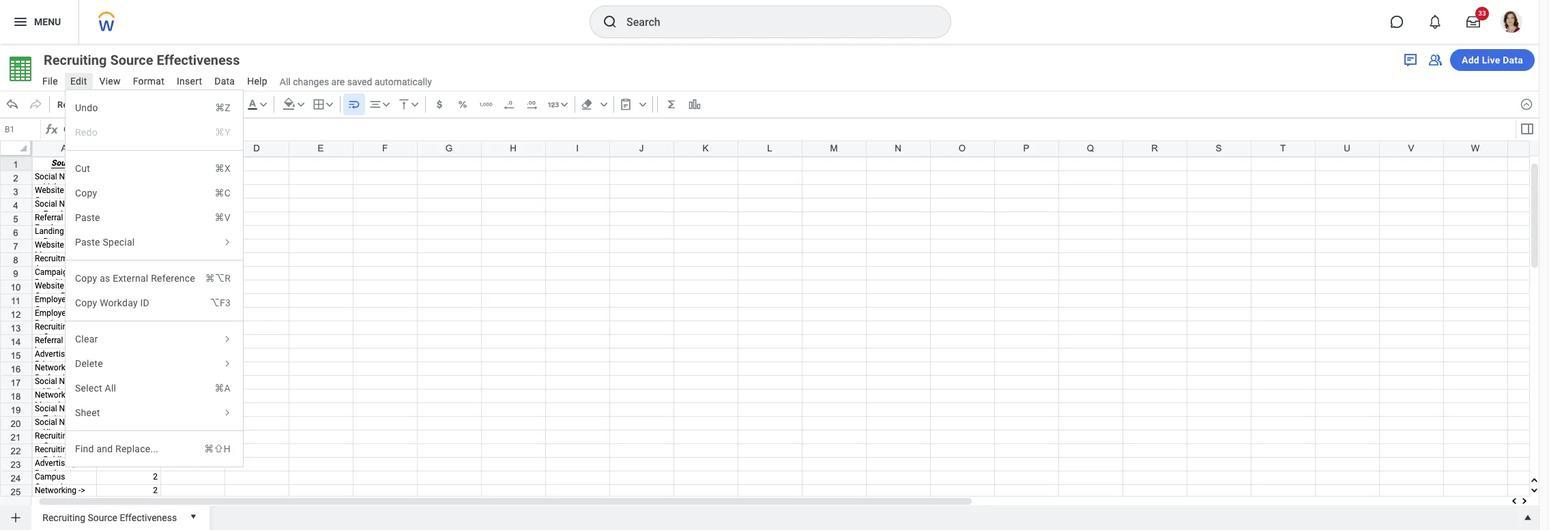 Task type: vqa. For each thing, say whether or not it's contained in the screenshot.
Chevron Left Small image
no



Task type: locate. For each thing, give the bounding box(es) containing it.
3 chevron down small image from the left
[[408, 98, 422, 111]]

file
[[42, 76, 58, 87]]

special
[[103, 237, 135, 248]]

sheet
[[75, 408, 100, 419]]

3 chevron right small image from the top
[[221, 407, 234, 419]]

paste special menu item
[[66, 230, 243, 255]]

1 vertical spatial data
[[215, 76, 235, 87]]

add live data
[[1462, 55, 1524, 66]]

insert
[[177, 76, 202, 87]]

all right select
[[105, 383, 116, 394]]

2 vertical spatial copy
[[75, 298, 97, 309]]

data inside button
[[1504, 55, 1524, 66]]

all
[[280, 76, 291, 87], [105, 383, 116, 394]]

Search Workday  search field
[[627, 7, 923, 37]]

chevron down small image left dollar sign icon
[[408, 98, 422, 111]]

None text field
[[1, 120, 40, 139]]

1 vertical spatial chevron right small image
[[221, 358, 234, 370]]

1 vertical spatial all
[[105, 383, 116, 394]]

8 menu item from the top
[[66, 376, 243, 401]]

chevron down small image
[[294, 98, 308, 111], [379, 98, 393, 111], [597, 98, 611, 111], [636, 98, 650, 111]]

0 vertical spatial chevron right small image
[[221, 236, 234, 249]]

menu item containing redo
[[66, 120, 243, 145]]

menu
[[34, 16, 61, 27]]

chevron down small image for align top icon at the top left of the page
[[408, 98, 422, 111]]

chevron down small image left align top icon at the top left of the page
[[379, 98, 393, 111]]

paste
[[75, 212, 100, 223], [75, 237, 100, 248]]

data up underline icon
[[215, 76, 235, 87]]

chevron right small image down chevron right small icon
[[221, 358, 234, 370]]

2 chevron down small image from the left
[[323, 98, 336, 111]]

chevron right small image inside sheet menu item
[[221, 407, 234, 419]]

2 vertical spatial chevron right small image
[[221, 407, 234, 419]]

thousands comma image
[[479, 98, 493, 111]]

0 vertical spatial recruiting
[[44, 52, 107, 68]]

0 vertical spatial recruiting source effectiveness button
[[37, 51, 265, 70]]

1 vertical spatial copy
[[75, 273, 97, 284]]

0 vertical spatial paste
[[75, 212, 100, 223]]

dollar sign image
[[433, 98, 446, 111]]

redo
[[75, 127, 98, 138]]

chevron right small image
[[221, 333, 234, 345]]

1 vertical spatial source
[[88, 512, 117, 523]]

2 copy from the top
[[75, 273, 97, 284]]

delete
[[75, 358, 103, 369]]

0 vertical spatial data
[[1504, 55, 1524, 66]]

3 menu item from the top
[[66, 156, 243, 181]]

activity stream image
[[1403, 52, 1419, 68]]

7 menu item from the top
[[66, 291, 243, 315]]

4 chevron down small image from the left
[[558, 98, 571, 111]]

recruiting for second recruiting source effectiveness button from the bottom of the page
[[44, 52, 107, 68]]

chevron right small image inside paste special menu item
[[221, 236, 234, 249]]

menu item containing paste
[[66, 206, 243, 230]]

add live data button
[[1451, 49, 1536, 71]]

1 horizontal spatial data
[[1504, 55, 1524, 66]]

33
[[1479, 10, 1487, 17]]

all left changes at the top left of page
[[280, 76, 291, 87]]

copy left as
[[75, 273, 97, 284]]

chevron right small image for paste special
[[221, 236, 234, 249]]

clear menu item
[[66, 327, 243, 352]]

copy left the workday
[[75, 298, 97, 309]]

fx image
[[44, 122, 60, 138]]

chevron down small image down are
[[323, 98, 336, 111]]

chevron down small image left eraser image in the left top of the page
[[558, 98, 571, 111]]

3 copy from the top
[[75, 298, 97, 309]]

are
[[332, 76, 345, 87]]

undo
[[75, 102, 98, 113]]

caret up image
[[1522, 511, 1536, 525]]

chevron right small image for sheet
[[221, 407, 234, 419]]

reference
[[151, 273, 195, 284]]

chevron down small image left border all icon
[[294, 98, 308, 111]]

1 vertical spatial recruiting
[[43, 512, 85, 523]]

6 menu item from the top
[[66, 266, 243, 291]]

caret down small image
[[187, 510, 200, 524]]

1 chevron down small image from the left
[[257, 98, 270, 111]]

grid
[[0, 141, 1550, 530]]

⌘c
[[215, 188, 231, 199]]

chevron down small image right paste image
[[636, 98, 650, 111]]

effectiveness
[[157, 52, 240, 68], [120, 512, 177, 523]]

view
[[99, 76, 121, 87]]

paste special
[[75, 237, 135, 248]]

copy
[[75, 188, 97, 199], [75, 273, 97, 284], [75, 298, 97, 309]]

paste up paste special
[[75, 212, 100, 223]]

align center image
[[368, 98, 382, 111]]

find and replace...
[[75, 444, 159, 455]]

add footer ws image
[[9, 511, 23, 525]]

0 vertical spatial effectiveness
[[157, 52, 240, 68]]

menu item containing copy as external reference
[[66, 266, 243, 291]]

recruiting source effectiveness button
[[37, 51, 265, 70], [37, 506, 182, 528]]

live
[[1483, 55, 1501, 66]]

percentage image
[[456, 98, 470, 111]]

1 menu item from the top
[[66, 96, 243, 120]]

2 recruiting source effectiveness button from the top
[[37, 506, 182, 528]]

as
[[100, 273, 110, 284]]

chevron right small image
[[221, 236, 234, 249], [221, 358, 234, 370], [221, 407, 234, 419]]

menu item containing cut
[[66, 156, 243, 181]]

2 chevron right small image from the top
[[221, 358, 234, 370]]

menus menu bar
[[36, 72, 274, 93]]

0 horizontal spatial all
[[105, 383, 116, 394]]

paste inside menu item
[[75, 237, 100, 248]]

effectiveness up insert
[[157, 52, 240, 68]]

chevron right small image down ⌘a
[[221, 407, 234, 419]]

undo l image
[[5, 98, 19, 111]]

all inside button
[[280, 76, 291, 87]]

1 paste from the top
[[75, 212, 100, 223]]

chevron right small image inside delete menu item
[[221, 358, 234, 370]]

paste left special
[[75, 237, 100, 248]]

autosum image
[[665, 98, 678, 111]]

2 menu item from the top
[[66, 120, 243, 145]]

menu item
[[66, 96, 243, 120], [66, 120, 243, 145], [66, 156, 243, 181], [66, 181, 243, 206], [66, 206, 243, 230], [66, 266, 243, 291], [66, 291, 243, 315], [66, 376, 243, 401], [66, 437, 243, 462]]

1 vertical spatial recruiting source effectiveness button
[[37, 506, 182, 528]]

underline image
[[218, 98, 232, 111]]

1 vertical spatial paste
[[75, 237, 100, 248]]

5 menu item from the top
[[66, 206, 243, 230]]

chevron down small image right eraser image in the left top of the page
[[597, 98, 611, 111]]

33 button
[[1459, 7, 1490, 37]]

all changes are saved automatically button
[[274, 76, 432, 88]]

recruiting source effectiveness
[[44, 52, 240, 68], [43, 512, 177, 523]]

chevron down small image down help
[[257, 98, 270, 111]]

chart image
[[688, 98, 702, 111]]

workday
[[100, 298, 138, 309]]

9 menu item from the top
[[66, 437, 243, 462]]

0 vertical spatial copy
[[75, 188, 97, 199]]

1 copy from the top
[[75, 188, 97, 199]]

all inside edit menu
[[105, 383, 116, 394]]

effectiveness left caret down small icon
[[120, 512, 177, 523]]

menu item containing find and replace...
[[66, 437, 243, 462]]

delete menu item
[[66, 352, 243, 376]]

4 menu item from the top
[[66, 181, 243, 206]]

1 chevron right small image from the top
[[221, 236, 234, 249]]

cut
[[75, 163, 90, 174]]

chevron down small image
[[257, 98, 270, 111], [323, 98, 336, 111], [408, 98, 422, 111], [558, 98, 571, 111]]

copy for copy workday id
[[75, 298, 97, 309]]

0 vertical spatial all
[[280, 76, 291, 87]]

menu item containing copy
[[66, 181, 243, 206]]

source
[[110, 52, 153, 68], [88, 512, 117, 523]]

text wrap image
[[347, 98, 361, 111]]

data
[[1504, 55, 1524, 66], [215, 76, 235, 87]]

formula editor image
[[1519, 121, 1536, 137]]

replace...
[[115, 444, 159, 455]]

3 chevron down small image from the left
[[597, 98, 611, 111]]

2 paste from the top
[[75, 237, 100, 248]]

recruiting source effectiveness button up format
[[37, 51, 265, 70]]

1 horizontal spatial all
[[280, 76, 291, 87]]

id
[[140, 298, 149, 309]]

recruiting right add footer ws 'image'
[[43, 512, 85, 523]]

recruiting source effectiveness button down 'and'
[[37, 506, 182, 528]]

recruiting up edit
[[44, 52, 107, 68]]

recruiting
[[44, 52, 107, 68], [43, 512, 85, 523]]

copy down the cut
[[75, 188, 97, 199]]

0 horizontal spatial data
[[215, 76, 235, 87]]

Formula Bar text field
[[60, 120, 1515, 139]]

chevron right small image down "⌘v"
[[221, 236, 234, 249]]

data right live
[[1504, 55, 1524, 66]]



Task type: describe. For each thing, give the bounding box(es) containing it.
automatically
[[375, 76, 432, 87]]

saved
[[347, 76, 372, 87]]

⌘⌥r
[[205, 273, 231, 284]]

1 chevron down small image from the left
[[294, 98, 308, 111]]

help
[[247, 76, 268, 87]]

copy for copy
[[75, 188, 97, 199]]

4 chevron down small image from the left
[[636, 98, 650, 111]]

recruiting for first recruiting source effectiveness button from the bottom of the page
[[43, 512, 85, 523]]

menu item containing copy workday id
[[66, 291, 243, 315]]

⌘y
[[215, 127, 231, 138]]

paste image
[[619, 98, 633, 111]]

⌘a
[[215, 383, 231, 394]]

⌘⇧h
[[204, 444, 231, 455]]

chevron down small image for border all icon
[[323, 98, 336, 111]]

menu item containing select all
[[66, 376, 243, 401]]

media classroom image
[[1428, 52, 1444, 68]]

edit menu
[[65, 89, 244, 468]]

chevron right small image for delete
[[221, 358, 234, 370]]

profile logan mcneil image
[[1501, 11, 1523, 36]]

menu item containing undo
[[66, 96, 243, 120]]

select all
[[75, 383, 116, 394]]

roboto button
[[53, 94, 127, 115]]

add zero image
[[526, 98, 539, 111]]

clear
[[75, 334, 98, 345]]

⌥f3
[[210, 298, 231, 309]]

copy for copy as external reference
[[75, 273, 97, 284]]

inbox large image
[[1467, 15, 1481, 29]]

1 vertical spatial effectiveness
[[120, 512, 177, 523]]

chevron up circle image
[[1520, 98, 1534, 111]]

numbers image
[[547, 98, 560, 111]]

0 vertical spatial recruiting source effectiveness
[[44, 52, 240, 68]]

find
[[75, 444, 94, 455]]

paste for paste special
[[75, 237, 100, 248]]

eraser image
[[580, 98, 594, 111]]

remove zero image
[[502, 98, 516, 111]]

edit
[[70, 76, 87, 87]]

data inside menus menu bar
[[215, 76, 235, 87]]

roboto
[[57, 99, 87, 110]]

chevron down small image for numbers icon
[[558, 98, 571, 111]]

1 recruiting source effectiveness button from the top
[[37, 51, 265, 70]]

changes
[[293, 76, 329, 87]]

notifications large image
[[1429, 15, 1443, 29]]

1 vertical spatial recruiting source effectiveness
[[43, 512, 177, 523]]

sheet menu item
[[66, 401, 243, 425]]

0 vertical spatial source
[[110, 52, 153, 68]]

border all image
[[312, 98, 325, 111]]

menu button
[[0, 0, 79, 44]]

copy workday id
[[75, 298, 149, 309]]

paste for paste
[[75, 212, 100, 223]]

toolbar container region
[[0, 91, 1515, 118]]

copy as external reference
[[75, 273, 195, 284]]

align top image
[[397, 98, 411, 111]]

⌘x
[[215, 163, 231, 174]]

2 chevron down small image from the left
[[379, 98, 393, 111]]

select
[[75, 383, 102, 394]]

⌘v
[[215, 212, 231, 223]]

format
[[133, 76, 165, 87]]

all changes are saved automatically
[[280, 76, 432, 87]]

and
[[97, 444, 113, 455]]

justify image
[[12, 14, 29, 30]]

⌘z
[[215, 102, 231, 113]]

search image
[[602, 14, 619, 30]]

add
[[1462, 55, 1480, 66]]

external
[[113, 273, 148, 284]]



